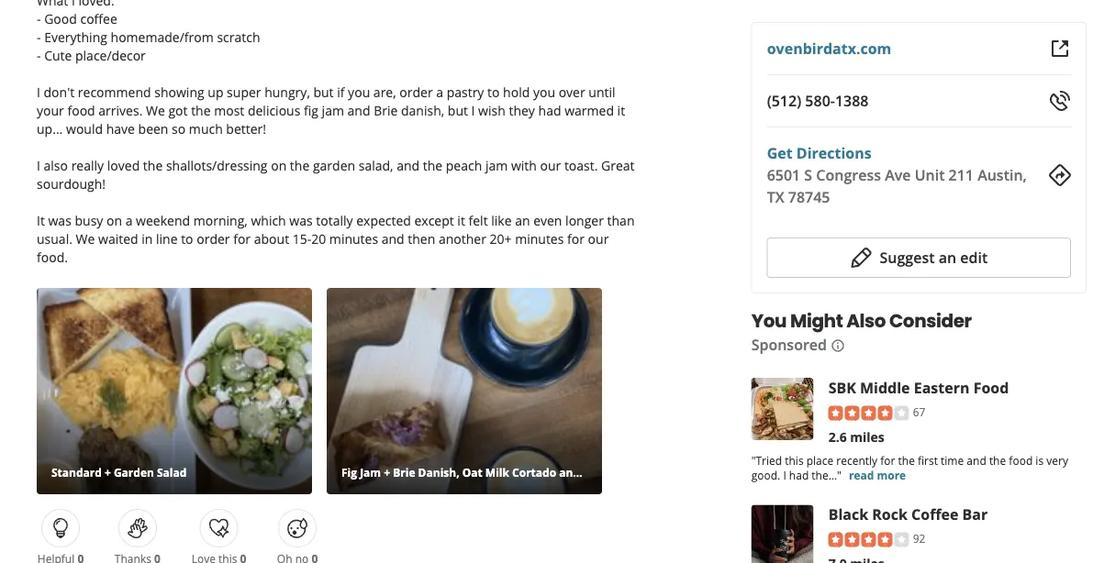 Task type: locate. For each thing, give the bounding box(es) containing it.
0 horizontal spatial a
[[125, 212, 133, 229]]

black rock coffee bar image
[[751, 505, 814, 564]]

1 vertical spatial order
[[197, 230, 230, 247]]

it
[[617, 101, 625, 119], [457, 212, 465, 229]]

- left everything on the top left of the page
[[37, 28, 41, 45]]

the
[[191, 101, 211, 119], [143, 156, 163, 174], [290, 156, 310, 174], [423, 156, 443, 174], [898, 453, 915, 468], [989, 453, 1006, 468]]

cute
[[44, 46, 72, 64]]

0 horizontal spatial you
[[348, 83, 370, 100]]

but left if
[[313, 83, 334, 100]]

get directions 6501 s congress ave unit 211 austin, tx 78745
[[767, 143, 1027, 207]]

- left good
[[37, 10, 41, 27]]

1 vertical spatial to
[[181, 230, 193, 247]]

i inside i also really loved the shallots/dressing on the garden salad, and the peach jam with our toast. great sourdough!
[[37, 156, 40, 174]]

minutes down totally on the left of page
[[329, 230, 378, 247]]

the up much
[[191, 101, 211, 119]]

then
[[408, 230, 435, 247]]

was right it
[[48, 212, 71, 229]]

for right "read"
[[880, 453, 895, 468]]

had left "the…""
[[789, 468, 809, 483]]

an left edit
[[939, 248, 956, 268]]

1 vertical spatial an
[[939, 248, 956, 268]]

an inside it was busy on a weekend morning, which was totally expected except it felt like an even longer than usual. we waited in line to order for about 15-20 minutes and then another 20+ minutes for our food.
[[515, 212, 530, 229]]

jam left with
[[485, 156, 508, 174]]

0 horizontal spatial we
[[76, 230, 95, 247]]

order down morning,
[[197, 230, 230, 247]]

0 vertical spatial it
[[617, 101, 625, 119]]

our inside i also really loved the shallots/dressing on the garden salad, and the peach jam with our toast. great sourdough!
[[540, 156, 561, 174]]

very
[[1047, 453, 1068, 468]]

1 horizontal spatial minutes
[[515, 230, 564, 247]]

food inside "tried this place recently for the first time and the food is very good. i had the…"
[[1009, 453, 1033, 468]]

211
[[949, 165, 974, 185]]

1 horizontal spatial but
[[448, 101, 468, 119]]

weekend
[[136, 212, 190, 229]]

2 4 star rating image from the top
[[828, 533, 909, 548]]

even
[[533, 212, 562, 229]]

1 (0 reactions) element from the left
[[77, 552, 84, 564]]

on down the delicious
[[271, 156, 287, 174]]

loved
[[107, 156, 140, 174]]

was
[[48, 212, 71, 229], [289, 212, 313, 229]]

0 horizontal spatial on
[[106, 212, 122, 229]]

for down morning,
[[233, 230, 251, 247]]

was up 15-
[[289, 212, 313, 229]]

brie
[[374, 101, 398, 119]]

jam down if
[[322, 101, 344, 119]]

0 vertical spatial our
[[540, 156, 561, 174]]

wish
[[478, 101, 506, 119]]

0 vertical spatial on
[[271, 156, 287, 174]]

0 vertical spatial order
[[400, 83, 433, 100]]

3 - from the top
[[37, 46, 41, 64]]

food left is
[[1009, 453, 1033, 468]]

4 star rating image
[[828, 406, 909, 421], [828, 533, 909, 548]]

they
[[509, 101, 535, 119]]

i also really loved the shallots/dressing on the garden salad, and the peach jam with our toast. great sourdough!
[[37, 156, 635, 192]]

0 horizontal spatial jam
[[322, 101, 344, 119]]

1 horizontal spatial on
[[271, 156, 287, 174]]

food.
[[37, 248, 68, 266]]

2 you from the left
[[533, 83, 555, 100]]

bar
[[962, 505, 988, 524]]

our down the "longer"
[[588, 230, 609, 247]]

minutes down the even
[[515, 230, 564, 247]]

a inside i don't recommend showing up super hungry, but if you are, order a pastry to hold you over until your food arrives. we got the most delicious fig jam and brie danish, but i wish they had warmed it up... would have been so much better!
[[436, 83, 443, 100]]

it left felt
[[457, 212, 465, 229]]

to up wish at the top
[[487, 83, 500, 100]]

2 vertical spatial -
[[37, 46, 41, 64]]

arrives.
[[99, 101, 143, 119]]

1 horizontal spatial our
[[588, 230, 609, 247]]

0 vertical spatial 4 star rating image
[[828, 406, 909, 421]]

usual.
[[37, 230, 72, 247]]

food up would
[[67, 101, 95, 119]]

the right loved
[[143, 156, 163, 174]]

24 external link v2 image
[[1049, 38, 1071, 60]]

1 horizontal spatial a
[[436, 83, 443, 100]]

another
[[439, 230, 486, 247]]

1 4 star rating image from the top
[[828, 406, 909, 421]]

busy
[[75, 212, 103, 229]]

4 (0 reactions) element from the left
[[311, 552, 318, 564]]

and left brie
[[347, 101, 370, 119]]

this
[[785, 453, 804, 468]]

it inside i don't recommend showing up super hungry, but if you are, order a pastry to hold you over until your food arrives. we got the most delicious fig jam and brie danish, but i wish they had warmed it up... would have been so much better!
[[617, 101, 625, 119]]

eastern
[[914, 378, 970, 397]]

i
[[37, 83, 40, 100], [471, 101, 475, 119], [37, 156, 40, 174], [783, 468, 786, 483]]

it right the warmed
[[617, 101, 625, 119]]

until
[[589, 83, 615, 100]]

1 vertical spatial had
[[789, 468, 809, 483]]

0 horizontal spatial but
[[313, 83, 334, 100]]

2 minutes from the left
[[515, 230, 564, 247]]

(0 reactions) element
[[77, 552, 84, 564], [154, 552, 161, 564], [240, 552, 246, 564], [311, 552, 318, 564]]

580-
[[805, 91, 835, 111]]

so
[[172, 120, 186, 137]]

1 vertical spatial a
[[125, 212, 133, 229]]

the left first on the bottom of the page
[[898, 453, 915, 468]]

read
[[849, 468, 874, 483]]

hungry,
[[264, 83, 310, 100]]

our inside it was busy on a weekend morning, which was totally expected except it felt like an even longer than usual. we waited in line to order for about 15-20 minutes and then another 20+ minutes for our food.
[[588, 230, 609, 247]]

0 vertical spatial -
[[37, 10, 41, 27]]

i inside "tried this place recently for the first time and the food is very good. i had the…"
[[783, 468, 786, 483]]

0 vertical spatial we
[[146, 101, 165, 119]]

you might also consider
[[751, 308, 972, 334]]

1 horizontal spatial you
[[533, 83, 555, 100]]

got
[[168, 101, 188, 119]]

1 horizontal spatial order
[[400, 83, 433, 100]]

20
[[311, 230, 326, 247]]

on up the waited
[[106, 212, 122, 229]]

0 vertical spatial but
[[313, 83, 334, 100]]

24 pencil v2 image
[[850, 247, 872, 269]]

order inside it was busy on a weekend morning, which was totally expected except it felt like an even longer than usual. we waited in line to order for about 15-20 minutes and then another 20+ minutes for our food.
[[197, 230, 230, 247]]

1 horizontal spatial it
[[617, 101, 625, 119]]

1 horizontal spatial was
[[289, 212, 313, 229]]

4 star rating image for middle
[[828, 406, 909, 421]]

0 horizontal spatial our
[[540, 156, 561, 174]]

1 vertical spatial jam
[[485, 156, 508, 174]]

1 horizontal spatial an
[[939, 248, 956, 268]]

better!
[[226, 120, 266, 137]]

sourdough!
[[37, 175, 106, 192]]

i don't recommend showing up super hungry, but if you are, order a pastry to hold you over until your food arrives. we got the most delicious fig jam and brie danish, but i wish they had warmed it up... would have been so much better!
[[37, 83, 625, 137]]

read more
[[849, 468, 906, 483]]

for
[[233, 230, 251, 247], [567, 230, 585, 247], [880, 453, 895, 468]]

and inside i also really loved the shallots/dressing on the garden salad, and the peach jam with our toast. great sourdough!
[[397, 156, 420, 174]]

1 horizontal spatial food
[[1009, 453, 1033, 468]]

time
[[941, 453, 964, 468]]

the…"
[[812, 468, 842, 483]]

0 horizontal spatial order
[[197, 230, 230, 247]]

0 horizontal spatial it
[[457, 212, 465, 229]]

salad,
[[359, 156, 393, 174]]

0 horizontal spatial was
[[48, 212, 71, 229]]

4 star rating image down the black
[[828, 533, 909, 548]]

for down the "longer"
[[567, 230, 585, 247]]

order
[[400, 83, 433, 100], [197, 230, 230, 247]]

you right if
[[348, 83, 370, 100]]

everything
[[44, 28, 107, 45]]

also
[[44, 156, 68, 174]]

don't
[[44, 83, 75, 100]]

had right the they
[[538, 101, 561, 119]]

0 vertical spatial a
[[436, 83, 443, 100]]

a
[[436, 83, 443, 100], [125, 212, 133, 229]]

1 vertical spatial on
[[106, 212, 122, 229]]

1 horizontal spatial to
[[487, 83, 500, 100]]

-
[[37, 10, 41, 27], [37, 28, 41, 45], [37, 46, 41, 64]]

order up danish,
[[400, 83, 433, 100]]

i left wish at the top
[[471, 101, 475, 119]]

1 vertical spatial we
[[76, 230, 95, 247]]

1 vertical spatial food
[[1009, 453, 1033, 468]]

warmed
[[565, 101, 614, 119]]

1 vertical spatial it
[[457, 212, 465, 229]]

to right line
[[181, 230, 193, 247]]

78745
[[788, 187, 830, 207]]

0 vertical spatial had
[[538, 101, 561, 119]]

we down busy
[[76, 230, 95, 247]]

i left don't
[[37, 83, 40, 100]]

you left over
[[533, 83, 555, 100]]

and inside i don't recommend showing up super hungry, but if you are, order a pastry to hold you over until your food arrives. we got the most delicious fig jam and brie danish, but i wish they had warmed it up... would have been so much better!
[[347, 101, 370, 119]]

0 horizontal spatial food
[[67, 101, 95, 119]]

a up danish,
[[436, 83, 443, 100]]

ovenbirdatx.com link
[[767, 39, 891, 58]]

1 - from the top
[[37, 10, 41, 27]]

food
[[67, 101, 95, 119], [1009, 453, 1033, 468]]

0 horizontal spatial an
[[515, 212, 530, 229]]

0 vertical spatial jam
[[322, 101, 344, 119]]

- left cute
[[37, 46, 41, 64]]

0 horizontal spatial minutes
[[329, 230, 378, 247]]

to
[[487, 83, 500, 100], [181, 230, 193, 247]]

and right time
[[967, 453, 986, 468]]

and down expected in the left top of the page
[[382, 230, 404, 247]]

1 horizontal spatial we
[[146, 101, 165, 119]]

but down the pastry
[[448, 101, 468, 119]]

jam inside i also really loved the shallots/dressing on the garden salad, and the peach jam with our toast. great sourdough!
[[485, 156, 508, 174]]

except
[[414, 212, 454, 229]]

and right the salad,
[[397, 156, 420, 174]]

good
[[44, 10, 77, 27]]

an right like
[[515, 212, 530, 229]]

fig
[[304, 101, 318, 119]]

super
[[227, 83, 261, 100]]

sbk middle eastern food link
[[828, 378, 1009, 397]]

1 you from the left
[[348, 83, 370, 100]]

we
[[146, 101, 165, 119], [76, 230, 95, 247]]

i left the also
[[37, 156, 40, 174]]

we up been
[[146, 101, 165, 119]]

suggest an edit button
[[767, 238, 1071, 278]]

3 (0 reactions) element from the left
[[240, 552, 246, 564]]

than
[[607, 212, 635, 229]]

the left is
[[989, 453, 1006, 468]]

4 star rating image up miles
[[828, 406, 909, 421]]

to inside it was busy on a weekend morning, which was totally expected except it felt like an even longer than usual. we waited in line to order for about 15-20 minutes and then another 20+ minutes for our food.
[[181, 230, 193, 247]]

our right with
[[540, 156, 561, 174]]

1 horizontal spatial had
[[789, 468, 809, 483]]

suggest an edit
[[880, 248, 988, 268]]

but
[[313, 83, 334, 100], [448, 101, 468, 119]]

0 vertical spatial an
[[515, 212, 530, 229]]

0 vertical spatial to
[[487, 83, 500, 100]]

the inside i don't recommend showing up super hungry, but if you are, order a pastry to hold you over until your food arrives. we got the most delicious fig jam and brie danish, but i wish they had warmed it up... would have been so much better!
[[191, 101, 211, 119]]

0 horizontal spatial to
[[181, 230, 193, 247]]

1 horizontal spatial for
[[567, 230, 585, 247]]

1 vertical spatial -
[[37, 28, 41, 45]]

waited
[[98, 230, 138, 247]]

1 was from the left
[[48, 212, 71, 229]]

our
[[540, 156, 561, 174], [588, 230, 609, 247]]

minutes
[[329, 230, 378, 247], [515, 230, 564, 247]]

2 horizontal spatial for
[[880, 453, 895, 468]]

longer
[[565, 212, 604, 229]]

2.6 miles
[[828, 428, 885, 446]]

had
[[538, 101, 561, 119], [789, 468, 809, 483]]

and inside "tried this place recently for the first time and the food is very good. i had the…"
[[967, 453, 986, 468]]

congress
[[816, 165, 881, 185]]

0 vertical spatial food
[[67, 101, 95, 119]]

a up the waited
[[125, 212, 133, 229]]

1 vertical spatial our
[[588, 230, 609, 247]]

1 vertical spatial 4 star rating image
[[828, 533, 909, 548]]

0 horizontal spatial had
[[538, 101, 561, 119]]

i right 'good.'
[[783, 468, 786, 483]]

1 vertical spatial but
[[448, 101, 468, 119]]

- good coffee - everything homemade/from scratch - cute place/decor
[[37, 10, 260, 64]]

1 horizontal spatial jam
[[485, 156, 508, 174]]



Task type: vqa. For each thing, say whether or not it's contained in the screenshot.
Historical
no



Task type: describe. For each thing, give the bounding box(es) containing it.
food
[[973, 378, 1009, 397]]

on inside i also really loved the shallots/dressing on the garden salad, and the peach jam with our toast. great sourdough!
[[271, 156, 287, 174]]

good.
[[751, 468, 780, 483]]

a inside it was busy on a weekend morning, which was totally expected except it felt like an even longer than usual. we waited in line to order for about 15-20 minutes and then another 20+ minutes for our food.
[[125, 212, 133, 229]]

suggest
[[880, 248, 935, 268]]

miles
[[850, 428, 885, 446]]

"tried this place recently for the first time and the food is very good. i had the…"
[[751, 453, 1068, 483]]

2 (0 reactions) element from the left
[[154, 552, 161, 564]]

homemade/from
[[111, 28, 214, 45]]

hold
[[503, 83, 530, 100]]

scratch
[[217, 28, 260, 45]]

get directions link
[[767, 143, 872, 163]]

unit
[[915, 165, 945, 185]]

place/decor
[[75, 46, 146, 64]]

garden
[[313, 156, 355, 174]]

delicious
[[248, 101, 300, 119]]

it
[[37, 212, 45, 229]]

recommend
[[78, 83, 151, 100]]

67
[[913, 404, 926, 419]]

24 directions v2 image
[[1049, 164, 1071, 186]]

ovenbirdatx.com
[[767, 39, 891, 58]]

if
[[337, 83, 345, 100]]

black rock coffee bar
[[828, 505, 988, 524]]

up
[[208, 83, 223, 100]]

food inside i don't recommend showing up super hungry, but if you are, order a pastry to hold you over until your food arrives. we got the most delicious fig jam and brie danish, but i wish they had warmed it up... would have been so much better!
[[67, 101, 95, 119]]

more
[[877, 468, 906, 483]]

ave
[[885, 165, 911, 185]]

shallots/dressing
[[166, 156, 268, 174]]

with
[[511, 156, 537, 174]]

over
[[559, 83, 585, 100]]

black rock coffee bar link
[[828, 505, 988, 524]]

rock
[[872, 505, 908, 524]]

up...
[[37, 120, 63, 137]]

consider
[[889, 308, 972, 334]]

an inside button
[[939, 248, 956, 268]]

recently
[[836, 453, 878, 468]]

also
[[846, 308, 886, 334]]

it inside it was busy on a weekend morning, which was totally expected except it felt like an even longer than usual. we waited in line to order for about 15-20 minutes and then another 20+ minutes for our food.
[[457, 212, 465, 229]]

most
[[214, 101, 244, 119]]

on inside it was busy on a weekend morning, which was totally expected except it felt like an even longer than usual. we waited in line to order for about 15-20 minutes and then another 20+ minutes for our food.
[[106, 212, 122, 229]]

great
[[601, 156, 635, 174]]

might
[[790, 308, 843, 334]]

morning,
[[193, 212, 248, 229]]

tx
[[767, 187, 784, 207]]

coffee
[[911, 505, 959, 524]]

read more link
[[849, 468, 906, 483]]

have
[[106, 120, 135, 137]]

much
[[189, 120, 223, 137]]

sbk middle eastern food image
[[751, 378, 814, 441]]

sbk middle eastern food
[[828, 378, 1009, 397]]

2 - from the top
[[37, 28, 41, 45]]

showing
[[154, 83, 204, 100]]

sbk
[[828, 378, 856, 397]]

had inside "tried this place recently for the first time and the food is very good. i had the…"
[[789, 468, 809, 483]]

been
[[138, 120, 168, 137]]

order inside i don't recommend showing up super hungry, but if you are, order a pastry to hold you over until your food arrives. we got the most delicious fig jam and brie danish, but i wish they had warmed it up... would have been so much better!
[[400, 83, 433, 100]]

2 was from the left
[[289, 212, 313, 229]]

are,
[[373, 83, 396, 100]]

24 phone v2 image
[[1049, 90, 1071, 112]]

danish,
[[401, 101, 444, 119]]

0 horizontal spatial for
[[233, 230, 251, 247]]

first
[[918, 453, 938, 468]]

middle
[[860, 378, 910, 397]]

totally
[[316, 212, 353, 229]]

1 minutes from the left
[[329, 230, 378, 247]]

toast.
[[564, 156, 598, 174]]

we inside i don't recommend showing up super hungry, but if you are, order a pastry to hold you over until your food arrives. we got the most delicious fig jam and brie danish, but i wish they had warmed it up... would have been so much better!
[[146, 101, 165, 119]]

had inside i don't recommend showing up super hungry, but if you are, order a pastry to hold you over until your food arrives. we got the most delicious fig jam and brie danish, but i wish they had warmed it up... would have been so much better!
[[538, 101, 561, 119]]

the left peach
[[423, 156, 443, 174]]

which
[[251, 212, 286, 229]]

(512) 580-1388
[[767, 91, 869, 111]]

4 star rating image for rock
[[828, 533, 909, 548]]

and inside it was busy on a weekend morning, which was totally expected except it felt like an even longer than usual. we waited in line to order for about 15-20 minutes and then another 20+ minutes for our food.
[[382, 230, 404, 247]]

to inside i don't recommend showing up super hungry, but if you are, order a pastry to hold you over until your food arrives. we got the most delicious fig jam and brie danish, but i wish they had warmed it up... would have been so much better!
[[487, 83, 500, 100]]

austin,
[[978, 165, 1027, 185]]

really
[[71, 156, 104, 174]]

get
[[767, 143, 793, 163]]

edit
[[960, 248, 988, 268]]

place
[[807, 453, 834, 468]]

pastry
[[447, 83, 484, 100]]

6501
[[767, 165, 801, 185]]

20+
[[490, 230, 512, 247]]

we inside it was busy on a weekend morning, which was totally expected except it felt like an even longer than usual. we waited in line to order for about 15-20 minutes and then another 20+ minutes for our food.
[[76, 230, 95, 247]]

16 info v2 image
[[831, 339, 845, 353]]

black
[[828, 505, 868, 524]]

jam inside i don't recommend showing up super hungry, but if you are, order a pastry to hold you over until your food arrives. we got the most delicious fig jam and brie danish, but i wish they had warmed it up... would have been so much better!
[[322, 101, 344, 119]]

92
[[913, 531, 926, 546]]

2.6
[[828, 428, 847, 446]]

expected
[[356, 212, 411, 229]]

felt
[[469, 212, 488, 229]]

like
[[491, 212, 512, 229]]

for inside "tried this place recently for the first time and the food is very good. i had the…"
[[880, 453, 895, 468]]

directions
[[796, 143, 872, 163]]

the left "garden"
[[290, 156, 310, 174]]

15-
[[293, 230, 311, 247]]



